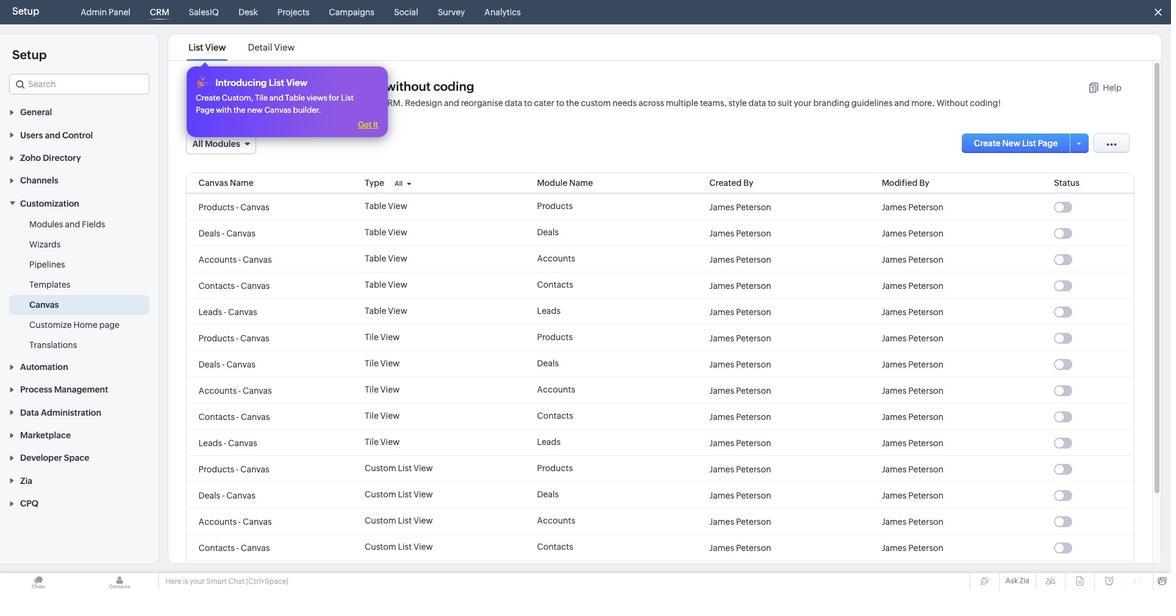Task type: locate. For each thing, give the bounding box(es) containing it.
chat
[[228, 578, 245, 586]]

crm link
[[145, 0, 174, 24]]

here is your smart chat (ctrl+space)
[[165, 578, 288, 586]]

ask
[[1006, 577, 1018, 586]]

projects link
[[273, 0, 314, 24]]

admin panel link
[[76, 0, 135, 24]]

chats image
[[0, 574, 77, 591]]

social link
[[389, 0, 423, 24]]

analytics
[[485, 7, 521, 17]]

ask zia
[[1006, 577, 1030, 586]]

contacts image
[[81, 574, 158, 591]]

your
[[190, 578, 205, 586]]

salesiq link
[[184, 0, 224, 24]]

zia
[[1020, 577, 1030, 586]]

here
[[165, 578, 182, 586]]

admin
[[81, 7, 107, 17]]

admin panel
[[81, 7, 130, 17]]

(ctrl+space)
[[246, 578, 288, 586]]

desk link
[[234, 0, 263, 24]]

desk
[[239, 7, 258, 17]]

salesiq
[[189, 7, 219, 17]]



Task type: vqa. For each thing, say whether or not it's contained in the screenshot.
NOTIFICATIONS icon
no



Task type: describe. For each thing, give the bounding box(es) containing it.
campaigns link
[[324, 0, 379, 24]]

is
[[183, 578, 188, 586]]

social
[[394, 7, 418, 17]]

campaigns
[[329, 7, 375, 17]]

survey
[[438, 7, 465, 17]]

projects
[[277, 7, 310, 17]]

crm
[[150, 7, 169, 17]]

setup
[[12, 5, 39, 17]]

survey link
[[433, 0, 470, 24]]

panel
[[109, 7, 130, 17]]

analytics link
[[480, 0, 526, 24]]

smart
[[206, 578, 227, 586]]



